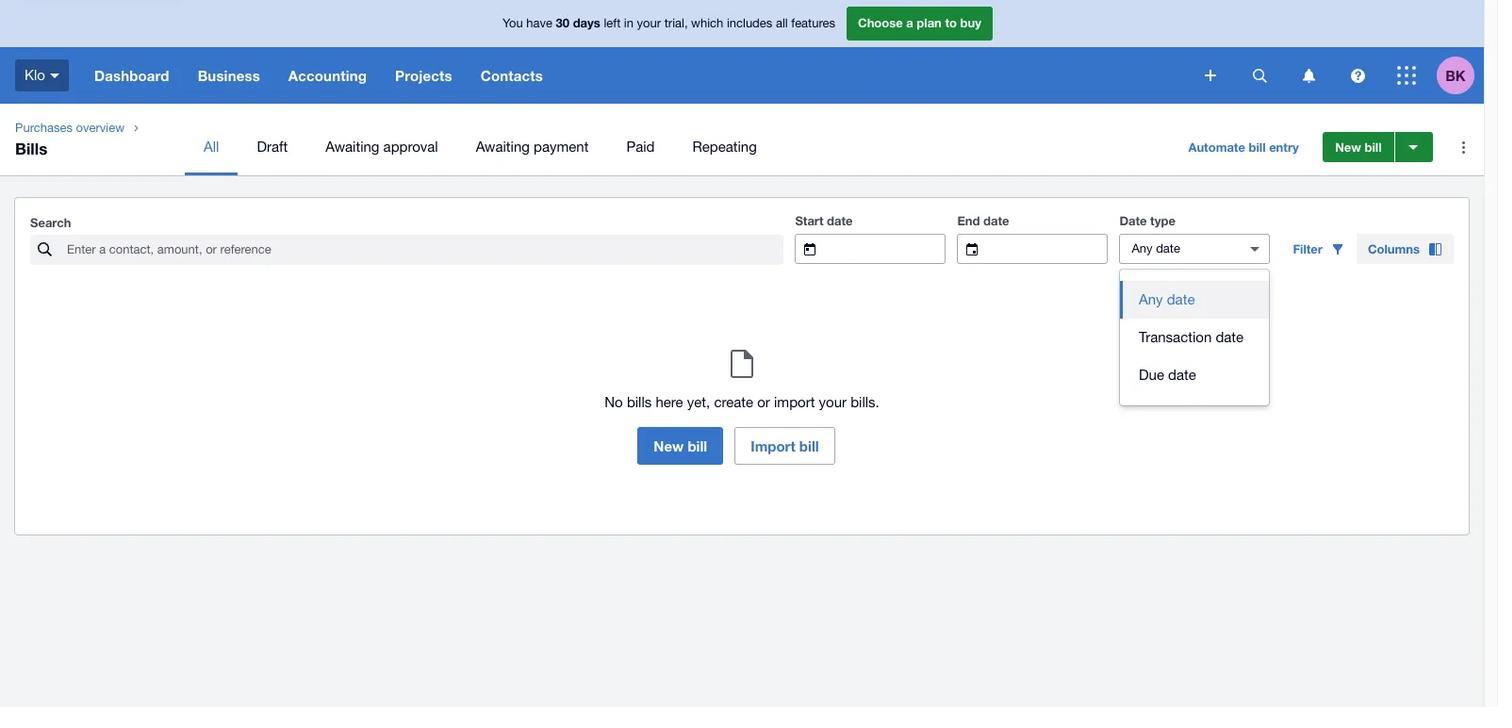 Task type: describe. For each thing, give the bounding box(es) containing it.
purchases
[[15, 121, 73, 135]]

awaiting approval
[[325, 139, 438, 155]]

which
[[691, 16, 723, 30]]

30
[[556, 15, 570, 30]]

bk
[[1446, 66, 1466, 83]]

start
[[795, 213, 824, 228]]

Search field
[[65, 236, 784, 264]]

choose
[[858, 15, 903, 30]]

accounting
[[288, 67, 367, 84]]

entry
[[1269, 140, 1299, 155]]

bills
[[627, 394, 652, 410]]

list box containing any date
[[1120, 270, 1269, 405]]

due date
[[1139, 367, 1196, 383]]

includes
[[727, 16, 772, 30]]

have
[[526, 16, 552, 30]]

create
[[714, 394, 753, 410]]

transaction
[[1139, 329, 1212, 345]]

all link
[[185, 119, 238, 175]]

date for start date
[[827, 213, 853, 228]]

a
[[906, 15, 913, 30]]

due
[[1139, 367, 1164, 383]]

date type
[[1119, 213, 1176, 228]]

projects button
[[381, 47, 466, 104]]

import bill
[[751, 437, 819, 454]]

import bill button
[[735, 427, 835, 465]]

plan
[[917, 15, 942, 30]]

start date
[[795, 213, 853, 228]]

columns button
[[1357, 234, 1454, 264]]

search
[[30, 215, 71, 230]]

draft
[[257, 139, 288, 155]]

import
[[774, 394, 815, 410]]

automate
[[1188, 140, 1245, 155]]

projects
[[395, 67, 452, 84]]

1 vertical spatial your
[[819, 394, 847, 410]]

filter
[[1293, 241, 1323, 256]]

purchases overview link
[[8, 119, 132, 138]]

klo button
[[0, 47, 80, 104]]

awaiting for awaiting payment
[[476, 139, 530, 155]]

import
[[751, 437, 795, 454]]

features
[[791, 16, 835, 30]]

repeating link
[[674, 119, 776, 175]]

filter button
[[1282, 234, 1357, 264]]

bill right entry in the right of the page
[[1365, 140, 1382, 155]]

contacts button
[[466, 47, 557, 104]]

any date
[[1139, 291, 1195, 307]]

due date button
[[1120, 356, 1269, 394]]

bills.
[[851, 394, 879, 410]]

dashboard
[[94, 67, 169, 84]]

your inside the you have 30 days left in your trial, which includes all features
[[637, 16, 661, 30]]

no
[[605, 394, 623, 410]]

awaiting approval link
[[307, 119, 457, 175]]

business button
[[184, 47, 274, 104]]

date for transaction date
[[1216, 329, 1244, 345]]

all
[[776, 16, 788, 30]]

banner containing bk
[[0, 0, 1484, 104]]

overflow menu image
[[1445, 128, 1482, 166]]

in
[[624, 16, 634, 30]]

klo
[[25, 67, 45, 83]]

bill down the yet, on the left bottom of the page
[[688, 437, 707, 454]]

bills
[[15, 139, 47, 158]]



Task type: vqa. For each thing, say whether or not it's contained in the screenshot.
All link on the top left of the page
yes



Task type: locate. For each thing, give the bounding box(es) containing it.
0 horizontal spatial new bill button
[[638, 427, 723, 465]]

0 vertical spatial new bill
[[1335, 140, 1382, 155]]

Start date field
[[831, 235, 945, 263]]

end
[[957, 213, 980, 228]]

menu containing all
[[185, 119, 1162, 175]]

new bill down here
[[654, 437, 707, 454]]

purchases overview
[[15, 121, 124, 135]]

new bill button right entry in the right of the page
[[1323, 132, 1394, 162]]

bill
[[1249, 140, 1266, 155], [1365, 140, 1382, 155], [688, 437, 707, 454], [799, 437, 819, 454]]

banner
[[0, 0, 1484, 104]]

date down any date "button"
[[1216, 329, 1244, 345]]

date
[[1119, 213, 1147, 228]]

0 horizontal spatial your
[[637, 16, 661, 30]]

new bill right entry in the right of the page
[[1335, 140, 1382, 155]]

any date button
[[1120, 281, 1269, 319]]

trial,
[[664, 16, 688, 30]]

date right start
[[827, 213, 853, 228]]

awaiting payment link
[[457, 119, 608, 175]]

new
[[1335, 140, 1361, 155], [654, 437, 684, 454]]

new bill button down here
[[638, 427, 723, 465]]

0 horizontal spatial new bill
[[654, 437, 707, 454]]

navigation inside banner
[[80, 47, 1192, 104]]

business
[[198, 67, 260, 84]]

automate bill entry button
[[1177, 132, 1310, 162]]

0 vertical spatial new bill button
[[1323, 132, 1394, 162]]

0 horizontal spatial new
[[654, 437, 684, 454]]

1 horizontal spatial new
[[1335, 140, 1361, 155]]

date right end
[[983, 213, 1009, 228]]

new bill
[[1335, 140, 1382, 155], [654, 437, 707, 454]]

0 horizontal spatial awaiting
[[325, 139, 379, 155]]

group containing any date
[[1120, 270, 1269, 405]]

buy
[[960, 15, 981, 30]]

1 horizontal spatial your
[[819, 394, 847, 410]]

your left bills.
[[819, 394, 847, 410]]

contacts
[[481, 67, 543, 84]]

bill inside "popup button"
[[1249, 140, 1266, 155]]

overview
[[76, 121, 124, 135]]

group
[[1120, 270, 1269, 405]]

End date field
[[993, 235, 1107, 263]]

bill left entry in the right of the page
[[1249, 140, 1266, 155]]

date
[[827, 213, 853, 228], [983, 213, 1009, 228], [1167, 291, 1195, 307], [1216, 329, 1244, 345], [1168, 367, 1196, 383]]

any
[[1139, 291, 1163, 307]]

repeating
[[692, 139, 757, 155]]

to
[[945, 15, 957, 30]]

automate bill entry
[[1188, 140, 1299, 155]]

you
[[503, 16, 523, 30]]

svg image
[[1397, 66, 1416, 85], [1253, 68, 1267, 82], [1351, 68, 1365, 82], [1205, 70, 1216, 81]]

Date type field
[[1120, 235, 1234, 263]]

0 vertical spatial new
[[1335, 140, 1361, 155]]

awaiting for awaiting approval
[[325, 139, 379, 155]]

awaiting payment
[[476, 139, 589, 155]]

date for end date
[[983, 213, 1009, 228]]

awaiting
[[325, 139, 379, 155], [476, 139, 530, 155]]

new right entry in the right of the page
[[1335, 140, 1361, 155]]

new down here
[[654, 437, 684, 454]]

1 horizontal spatial svg image
[[1302, 68, 1315, 82]]

bill right "import"
[[799, 437, 819, 454]]

payment
[[534, 139, 589, 155]]

date for any date
[[1167, 291, 1195, 307]]

date inside "button"
[[1167, 291, 1195, 307]]

2 awaiting from the left
[[476, 139, 530, 155]]

date right any
[[1167, 291, 1195, 307]]

navigation
[[80, 47, 1192, 104]]

1 horizontal spatial new bill button
[[1323, 132, 1394, 162]]

dashboard link
[[80, 47, 184, 104]]

date right due
[[1168, 367, 1196, 383]]

your
[[637, 16, 661, 30], [819, 394, 847, 410]]

svg image
[[1302, 68, 1315, 82], [50, 73, 59, 78]]

transaction date button
[[1120, 319, 1269, 356]]

paid
[[626, 139, 655, 155]]

approval
[[383, 139, 438, 155]]

here
[[656, 394, 683, 410]]

svg image inside klo popup button
[[50, 73, 59, 78]]

1 horizontal spatial new bill
[[1335, 140, 1382, 155]]

bills navigation
[[0, 104, 1484, 175]]

you have 30 days left in your trial, which includes all features
[[503, 15, 835, 30]]

days
[[573, 15, 600, 30]]

awaiting left approval
[[325, 139, 379, 155]]

end date
[[957, 213, 1009, 228]]

menu inside bills navigation
[[185, 119, 1162, 175]]

new inside bills navigation
[[1335, 140, 1361, 155]]

paid link
[[608, 119, 674, 175]]

1 vertical spatial new bill button
[[638, 427, 723, 465]]

date for due date
[[1168, 367, 1196, 383]]

left
[[604, 16, 621, 30]]

type
[[1150, 213, 1176, 228]]

list box
[[1120, 270, 1269, 405]]

columns
[[1368, 241, 1420, 256]]

1 awaiting from the left
[[325, 139, 379, 155]]

new bill button inside bills navigation
[[1323, 132, 1394, 162]]

menu
[[185, 119, 1162, 175]]

navigation containing dashboard
[[80, 47, 1192, 104]]

awaiting left payment
[[476, 139, 530, 155]]

1 horizontal spatial awaiting
[[476, 139, 530, 155]]

0 vertical spatial your
[[637, 16, 661, 30]]

bk button
[[1437, 47, 1484, 104]]

all
[[204, 139, 219, 155]]

or
[[757, 394, 770, 410]]

accounting button
[[274, 47, 381, 104]]

1 vertical spatial new bill
[[654, 437, 707, 454]]

no bills here yet, create or import your bills.
[[605, 394, 879, 410]]

yet,
[[687, 394, 710, 410]]

draft link
[[238, 119, 307, 175]]

choose a plan to buy
[[858, 15, 981, 30]]

1 vertical spatial new
[[654, 437, 684, 454]]

your right "in"
[[637, 16, 661, 30]]

transaction date
[[1139, 329, 1244, 345]]

bill inside button
[[799, 437, 819, 454]]

new bill inside bills navigation
[[1335, 140, 1382, 155]]

0 horizontal spatial svg image
[[50, 73, 59, 78]]

new bill button
[[1323, 132, 1394, 162], [638, 427, 723, 465]]



